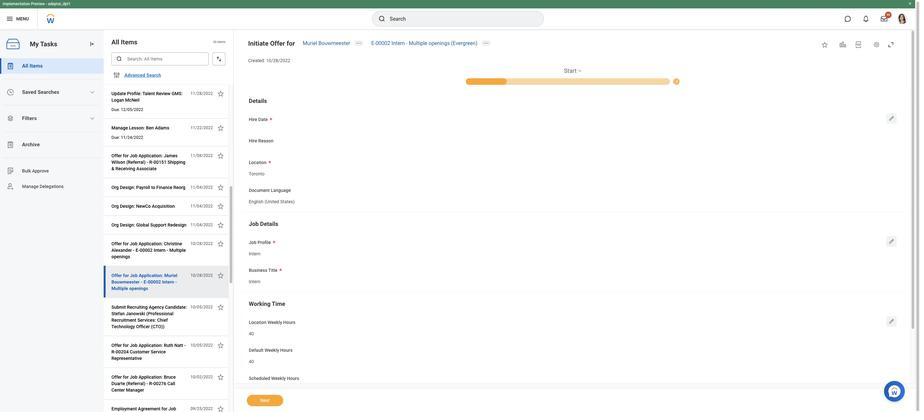 Task type: vqa. For each thing, say whether or not it's contained in the screenshot.
Company Property at the left bottom of page
no



Task type: locate. For each thing, give the bounding box(es) containing it.
application: for bruce
[[139, 375, 163, 380]]

manage inside "link"
[[22, 184, 38, 189]]

1 vertical spatial 11/04/2022
[[191, 204, 213, 209]]

3 star image from the top
[[217, 272, 225, 280]]

0 horizontal spatial items
[[30, 63, 43, 69]]

org design: payroll to finance reorg
[[111, 185, 185, 190]]

(referral) up manager
[[126, 381, 145, 387]]

multiple inside offer for job application: christine alexander - e-00002 intern - multiple openings
[[169, 248, 186, 253]]

0 horizontal spatial e-
[[136, 248, 140, 253]]

2 design: from the top
[[120, 204, 135, 209]]

multiple inside offer for job application: muriel bouwmeester - e-00002 intern - multiple openings
[[111, 286, 128, 291]]

application: up 00276
[[139, 375, 163, 380]]

0 horizontal spatial muriel
[[164, 273, 177, 278]]

for for offer for job application: muriel bouwmeester - e-00002 intern - multiple openings
[[123, 273, 129, 278]]

openings down alexander
[[111, 254, 130, 260]]

weekly right default
[[265, 348, 279, 353]]

40 text field for location weekly hours
[[249, 327, 254, 339]]

1 vertical spatial items
[[30, 63, 43, 69]]

40 text field down scheduled
[[249, 384, 254, 395]]

10/05/2022 for submit recruiting agency candidate: stefan janowski (professional recruitment services: chief technology officer (cto))
[[191, 305, 213, 310]]

English (United States) text field
[[249, 195, 295, 207]]

0 vertical spatial org
[[111, 185, 119, 190]]

1 vertical spatial manage
[[22, 184, 38, 189]]

0 vertical spatial edit image
[[889, 238, 895, 245]]

menu banner
[[0, 0, 916, 29]]

offer inside offer for job application: bruce duarte (referral) - r-00276 call center manager
[[111, 375, 122, 380]]

org for org design: payroll to finance reorg
[[111, 185, 119, 190]]

job right agreement
[[168, 407, 176, 412]]

initiate
[[248, 40, 269, 47]]

job
[[130, 153, 138, 158], [249, 221, 259, 227], [249, 240, 257, 245], [130, 241, 138, 247], [130, 273, 138, 278], [130, 343, 138, 348], [130, 375, 138, 380], [168, 407, 176, 412]]

0 vertical spatial manage
[[111, 125, 128, 131]]

due: down logan on the left
[[111, 107, 120, 112]]

0 vertical spatial all
[[111, 38, 119, 46]]

0 vertical spatial muriel
[[303, 40, 317, 46]]

1 vertical spatial openings
[[111, 254, 130, 260]]

design: inside button
[[120, 185, 135, 190]]

weekly
[[268, 320, 282, 325], [265, 348, 279, 353], [271, 376, 286, 381]]

details element
[[242, 92, 904, 212]]

40 for location weekly hours
[[249, 331, 254, 337]]

1 vertical spatial clipboard image
[[6, 141, 14, 149]]

application: down offer for job application: christine alexander - e-00002 intern - multiple openings 'button' on the bottom
[[139, 273, 163, 278]]

searches
[[38, 89, 59, 95]]

1 due: from the top
[[111, 107, 120, 112]]

(referral) up associate
[[126, 160, 146, 165]]

openings left the (evergreen)
[[429, 40, 450, 46]]

application: inside offer for job application: muriel bouwmeester - e-00002 intern - multiple openings
[[139, 273, 163, 278]]

acquisition
[[152, 204, 175, 209]]

details inside job details element
[[260, 221, 278, 227]]

r- inside offer for job application: james wilson (referral) - r-00151 shipping & receiving associate
[[149, 160, 154, 165]]

details up hire date
[[249, 97, 267, 104]]

1 edit image from the top
[[889, 238, 895, 245]]

1 vertical spatial 00002
[[140, 248, 153, 253]]

star image for employment agreement for job
[[217, 405, 225, 413]]

for right agreement
[[162, 407, 167, 412]]

1 horizontal spatial muriel
[[303, 40, 317, 46]]

multiple
[[409, 40, 427, 46], [169, 248, 186, 253], [111, 286, 128, 291]]

1 vertical spatial 40 text field
[[249, 384, 254, 395]]

hours
[[283, 320, 296, 325], [280, 348, 293, 353], [287, 376, 299, 381]]

2 vertical spatial openings
[[129, 286, 148, 291]]

user plus image
[[6, 183, 14, 191]]

1 vertical spatial 40
[[249, 359, 254, 365]]

1 vertical spatial 10/05/2022
[[191, 343, 213, 348]]

2 10/05/2022 from the top
[[191, 343, 213, 348]]

2 chevron down image from the top
[[90, 116, 95, 121]]

1 vertical spatial design:
[[120, 204, 135, 209]]

star image for org design: payroll to finance reorg
[[217, 184, 225, 192]]

0 vertical spatial 30
[[887, 13, 890, 17]]

all right transformation import "icon"
[[111, 38, 119, 46]]

offer up wilson
[[111, 153, 122, 158]]

0 vertical spatial 10/28/2022
[[266, 58, 290, 63]]

design: left the newco
[[120, 204, 135, 209]]

chevron down image inside saved searches dropdown button
[[90, 90, 95, 95]]

clipboard image left archive
[[6, 141, 14, 149]]

e-00002 intern - multiple openings (evergreen)
[[371, 40, 478, 46]]

00002 inside offer for job application: christine alexander - e-00002 intern - multiple openings
[[140, 248, 153, 253]]

manage delegations link
[[0, 179, 104, 194]]

11/08/2022
[[191, 153, 213, 158]]

customer
[[130, 350, 150, 355]]

design: for payroll
[[120, 185, 135, 190]]

filters button
[[0, 111, 104, 126]]

my
[[30, 40, 39, 48]]

0 vertical spatial hire
[[249, 117, 257, 122]]

hire left reason
[[249, 138, 257, 144]]

1 11/04/2022 from the top
[[191, 185, 213, 190]]

r- inside offer for job application: ruth natt - r-00204 customer service representative
[[111, 350, 116, 355]]

40 down default
[[249, 359, 254, 365]]

talent
[[143, 91, 155, 96]]

2 star image from the top
[[217, 203, 225, 210]]

all
[[111, 38, 119, 46], [22, 63, 28, 69]]

offer down alexander
[[111, 273, 122, 278]]

2 vertical spatial org
[[111, 223, 119, 228]]

2 vertical spatial design:
[[120, 223, 135, 228]]

details inside details element
[[249, 97, 267, 104]]

all up saved
[[22, 63, 28, 69]]

bruce
[[164, 375, 176, 380]]

clock check image
[[6, 88, 14, 96]]

0 horizontal spatial search image
[[116, 56, 123, 62]]

design: left global
[[120, 223, 135, 228]]

chevron down image for saved searches
[[90, 90, 95, 95]]

2 vertical spatial 11/04/2022
[[191, 223, 213, 228]]

offer up 00204
[[111, 343, 122, 348]]

offer for job application: james wilson (referral) - r-00151 shipping & receiving associate
[[111, 153, 185, 171]]

application: up service
[[139, 343, 163, 348]]

design: for global
[[120, 223, 135, 228]]

business
[[249, 268, 267, 273]]

offer for offer for job application: muriel bouwmeester - e-00002 intern - multiple openings
[[111, 273, 122, 278]]

hire
[[249, 117, 257, 122], [249, 138, 257, 144]]

1 location from the top
[[249, 160, 267, 165]]

manage inside button
[[111, 125, 128, 131]]

job inside offer for job application: bruce duarte (referral) - r-00276 call center manager
[[130, 375, 138, 380]]

40 up default
[[249, 331, 254, 337]]

0 vertical spatial multiple
[[409, 40, 427, 46]]

40 for default weekly hours
[[249, 359, 254, 365]]

all inside item list element
[[111, 38, 119, 46]]

openings inside offer for job application: muriel bouwmeester - e-00002 intern - multiple openings
[[129, 286, 148, 291]]

for up created: 10/28/2022
[[287, 40, 295, 47]]

0 vertical spatial 40
[[249, 331, 254, 337]]

application: inside offer for job application: bruce duarte (referral) - r-00276 call center manager
[[139, 375, 163, 380]]

job down alexander
[[130, 273, 138, 278]]

job up alexander
[[130, 241, 138, 247]]

menu
[[16, 16, 29, 21]]

0 vertical spatial 40 text field
[[249, 327, 254, 339]]

for up 'duarte' on the bottom left of page
[[123, 375, 129, 380]]

edit image inside 'working time' element
[[889, 318, 895, 325]]

shipping
[[168, 160, 185, 165]]

job inside offer for job application: muriel bouwmeester - e-00002 intern - multiple openings
[[130, 273, 138, 278]]

configure image
[[113, 71, 121, 79]]

application: down org design: global support redesign button
[[139, 241, 163, 247]]

org left the newco
[[111, 204, 119, 209]]

location
[[249, 160, 267, 165], [249, 320, 267, 325]]

0 vertical spatial details
[[249, 97, 267, 104]]

1 clipboard image from the top
[[6, 62, 14, 70]]

for up wilson
[[123, 153, 129, 158]]

30 inside item list element
[[213, 40, 217, 44]]

start button
[[564, 67, 577, 75]]

1 vertical spatial all
[[22, 63, 28, 69]]

clipboard image inside archive "button"
[[6, 141, 14, 149]]

edit image
[[889, 238, 895, 245], [889, 318, 895, 325]]

list
[[0, 58, 104, 194]]

clipboard image up clock check "icon"
[[6, 62, 14, 70]]

manage
[[111, 125, 128, 131], [22, 184, 38, 189]]

offer for offer for job application: bruce duarte (referral) - r-00276 call center manager
[[111, 375, 122, 380]]

40 down scheduled
[[249, 387, 254, 393]]

chevron down image
[[90, 90, 95, 95], [90, 116, 95, 121]]

application: inside offer for job application: james wilson (referral) - r-00151 shipping & receiving associate
[[139, 153, 163, 158]]

0 vertical spatial bouwmeester
[[319, 40, 350, 46]]

11/04/2022 for org design: global support redesign
[[191, 223, 213, 228]]

manage down 'bulk'
[[22, 184, 38, 189]]

offer inside offer for job application: ruth natt - r-00204 customer service representative
[[111, 343, 122, 348]]

officer
[[136, 324, 150, 330]]

preview
[[31, 2, 45, 6]]

view printable version (pdf) image
[[855, 41, 863, 49]]

job up job profile at bottom left
[[249, 221, 259, 227]]

implementation preview -   adeptai_dpt1
[[3, 2, 71, 6]]

star image for org design: newco acquisition
[[217, 203, 225, 210]]

r- inside offer for job application: bruce duarte (referral) - r-00276 call center manager
[[149, 381, 153, 387]]

manage up 'due: 11/24/2022'
[[111, 125, 128, 131]]

scheduled weekly hours
[[249, 376, 299, 381]]

clipboard image
[[6, 62, 14, 70], [6, 141, 14, 149]]

default
[[249, 348, 264, 353]]

2 vertical spatial r-
[[149, 381, 153, 387]]

0 vertical spatial r-
[[149, 160, 154, 165]]

2 edit image from the top
[[889, 318, 895, 325]]

(united
[[265, 199, 279, 205]]

toronto
[[249, 171, 265, 177]]

employment agreement for job
[[111, 407, 185, 413]]

0 vertical spatial 11/04/2022
[[191, 185, 213, 190]]

1 vertical spatial search image
[[116, 56, 123, 62]]

1 org from the top
[[111, 185, 119, 190]]

1 vertical spatial all items
[[22, 63, 43, 69]]

1 vertical spatial multiple
[[169, 248, 186, 253]]

offer for job application: james wilson (referral) - r-00151 shipping & receiving associate button
[[111, 152, 187, 173]]

job inside offer for job application: ruth natt - r-00204 customer service representative
[[130, 343, 138, 348]]

offer for offer for job application: james wilson (referral) - r-00151 shipping & receiving associate
[[111, 153, 122, 158]]

2 40 from the top
[[249, 359, 254, 365]]

offer for offer for job application: ruth natt - r-00204 customer service representative
[[111, 343, 122, 348]]

offer up 'duarte' on the bottom left of page
[[111, 375, 122, 380]]

star image for offer for job application: james wilson (referral) - r-00151 shipping & receiving associate
[[217, 152, 225, 160]]

for up alexander
[[123, 241, 129, 247]]

1 horizontal spatial 30
[[887, 13, 890, 17]]

document language
[[249, 188, 291, 193]]

2 vertical spatial 10/28/2022
[[191, 273, 213, 278]]

all items
[[111, 38, 137, 46], [22, 63, 43, 69]]

0 vertical spatial design:
[[120, 185, 135, 190]]

christine
[[164, 241, 182, 247]]

1 vertical spatial 30
[[213, 40, 217, 44]]

(referral) inside offer for job application: bruce duarte (referral) - r-00276 call center manager
[[126, 381, 145, 387]]

1 horizontal spatial search image
[[378, 15, 386, 23]]

details up profile on the bottom
[[260, 221, 278, 227]]

e-
[[371, 40, 376, 46], [136, 248, 140, 253], [144, 280, 148, 285]]

40 text field
[[249, 327, 254, 339], [249, 384, 254, 395]]

location up "location weekly hours" element
[[249, 320, 267, 325]]

my tasks
[[30, 40, 57, 48]]

1 vertical spatial hours
[[280, 348, 293, 353]]

for inside offer for job application: james wilson (referral) - r-00151 shipping & receiving associate
[[123, 153, 129, 158]]

employment
[[111, 407, 137, 412]]

2 org from the top
[[111, 204, 119, 209]]

1 vertical spatial (referral)
[[126, 381, 145, 387]]

sort image
[[216, 56, 222, 62]]

job up manager
[[130, 375, 138, 380]]

2 horizontal spatial multiple
[[409, 40, 427, 46]]

30 inside the 30 button
[[887, 13, 890, 17]]

update
[[111, 91, 126, 96]]

1 vertical spatial due:
[[111, 135, 120, 140]]

1 vertical spatial details
[[260, 221, 278, 227]]

1 vertical spatial chevron down image
[[90, 116, 95, 121]]

chevron down image for filters
[[90, 116, 95, 121]]

40 for scheduled weekly hours
[[249, 387, 254, 393]]

offer inside offer for job application: christine alexander - e-00002 intern - multiple openings
[[111, 241, 122, 247]]

3 design: from the top
[[120, 223, 135, 228]]

5 star image from the top
[[217, 342, 225, 350]]

items inside button
[[30, 63, 43, 69]]

1 horizontal spatial e-
[[144, 280, 148, 285]]

items inside item list element
[[121, 38, 137, 46]]

2 vertical spatial weekly
[[271, 376, 286, 381]]

(referral) inside offer for job application: james wilson (referral) - r-00151 shipping & receiving associate
[[126, 160, 146, 165]]

offer up alexander
[[111, 241, 122, 247]]

offer for job application: muriel bouwmeester - e-00002 intern - multiple openings button
[[111, 272, 187, 293]]

1 vertical spatial bouwmeester
[[111, 280, 140, 285]]

muriel inside offer for job application: muriel bouwmeester - e-00002 intern - multiple openings
[[164, 273, 177, 278]]

1 vertical spatial edit image
[[889, 318, 895, 325]]

global
[[136, 223, 149, 228]]

2 vertical spatial e-
[[144, 280, 148, 285]]

for inside the employment agreement for job
[[162, 407, 167, 412]]

star image for offer for job application: muriel bouwmeester - e-00002 intern - multiple openings
[[217, 272, 225, 280]]

10/05/2022 right natt
[[191, 343, 213, 348]]

archive button
[[0, 137, 104, 153]]

submit recruiting agency candidate: stefan janowski (professional recruitment services: chief technology officer (cto)) button
[[111, 304, 187, 331]]

finance
[[156, 185, 172, 190]]

00002 inside offer for job application: muriel bouwmeester - e-00002 intern - multiple openings
[[148, 280, 161, 285]]

40 text field for scheduled weekly hours
[[249, 384, 254, 395]]

2 vertical spatial 40
[[249, 387, 254, 393]]

11/04/2022 for org design: newco acquisition
[[191, 204, 213, 209]]

2 due: from the top
[[111, 135, 120, 140]]

my tasks element
[[0, 30, 104, 413]]

2 vertical spatial 00002
[[148, 280, 161, 285]]

update profile: talent review gms: logan mcneil button
[[111, 90, 187, 104]]

location inside 'working time' element
[[249, 320, 267, 325]]

1 vertical spatial r-
[[111, 350, 116, 355]]

e- inside offer for job application: muriel bouwmeester - e-00002 intern - multiple openings
[[144, 280, 148, 285]]

40 text field
[[249, 356, 254, 367]]

star image for offer for job application: ruth natt - r-00204 customer service representative
[[217, 342, 225, 350]]

0 horizontal spatial manage
[[22, 184, 38, 189]]

due: 12/05/2022
[[111, 107, 143, 112]]

offer inside offer for job application: james wilson (referral) - r-00151 shipping & receiving associate
[[111, 153, 122, 158]]

for inside offer for job application: ruth natt - r-00204 customer service representative
[[123, 343, 129, 348]]

edit image inside job details element
[[889, 238, 895, 245]]

00002 for offer for job application: christine alexander - e-00002 intern - multiple openings
[[140, 248, 153, 253]]

0 vertical spatial (referral)
[[126, 160, 146, 165]]

6 star image from the top
[[217, 374, 225, 381]]

- inside offer for job application: james wilson (referral) - r-00151 shipping & receiving associate
[[147, 160, 148, 165]]

hours for location weekly hours
[[283, 320, 296, 325]]

openings for offer for job application: muriel bouwmeester - e-00002 intern - multiple openings
[[129, 286, 148, 291]]

1 vertical spatial hire
[[249, 138, 257, 144]]

0 vertical spatial items
[[121, 38, 137, 46]]

0 vertical spatial due:
[[111, 107, 120, 112]]

2 horizontal spatial e-
[[371, 40, 376, 46]]

2 11/04/2022 from the top
[[191, 204, 213, 209]]

bulk approve
[[22, 168, 49, 174]]

openings up recruiting
[[129, 286, 148, 291]]

0 vertical spatial 00002
[[376, 40, 390, 46]]

r- for wilson
[[149, 160, 154, 165]]

0 horizontal spatial all items
[[22, 63, 43, 69]]

1 vertical spatial muriel
[[164, 273, 177, 278]]

search image
[[378, 15, 386, 23], [116, 56, 123, 62]]

details
[[249, 97, 267, 104], [260, 221, 278, 227]]

2 vertical spatial multiple
[[111, 286, 128, 291]]

org up alexander
[[111, 223, 119, 228]]

all items inside item list element
[[111, 38, 137, 46]]

for inside offer for job application: bruce duarte (referral) - r-00276 call center manager
[[123, 375, 129, 380]]

reason
[[258, 138, 274, 144]]

org down &
[[111, 185, 119, 190]]

business title
[[249, 268, 277, 273]]

0 vertical spatial clipboard image
[[6, 62, 14, 70]]

1 vertical spatial e-
[[136, 248, 140, 253]]

item list element
[[104, 30, 234, 413]]

3 11/04/2022 from the top
[[191, 223, 213, 228]]

redesign
[[168, 223, 186, 228]]

workday assistant region
[[884, 379, 908, 402]]

location weekly hours element
[[249, 327, 254, 339]]

30 left profile logan mcneil icon
[[887, 13, 890, 17]]

0 horizontal spatial bouwmeester
[[111, 280, 140, 285]]

job up 'customer'
[[130, 343, 138, 348]]

muriel bouwmeester
[[303, 40, 350, 46]]

1 40 from the top
[[249, 331, 254, 337]]

location for location
[[249, 160, 267, 165]]

3 40 from the top
[[249, 387, 254, 393]]

multiple for offer for job application: christine alexander - e-00002 intern - multiple openings
[[169, 248, 186, 253]]

0 vertical spatial openings
[[429, 40, 450, 46]]

for up 00204
[[123, 343, 129, 348]]

clipboard image inside all items button
[[6, 62, 14, 70]]

application: up 00151
[[139, 153, 163, 158]]

for down alexander
[[123, 273, 129, 278]]

1 horizontal spatial all
[[111, 38, 119, 46]]

1 40 text field from the top
[[249, 327, 254, 339]]

0 horizontal spatial multiple
[[111, 286, 128, 291]]

application: inside offer for job application: ruth natt - r-00204 customer service representative
[[139, 343, 163, 348]]

0 vertical spatial chevron down image
[[90, 90, 95, 95]]

1 horizontal spatial all items
[[111, 38, 137, 46]]

(referral) for manager
[[126, 381, 145, 387]]

0 vertical spatial location
[[249, 160, 267, 165]]

1 horizontal spatial bouwmeester
[[319, 40, 350, 46]]

transformation import image
[[89, 41, 95, 47]]

newco
[[136, 204, 151, 209]]

for
[[287, 40, 295, 47], [123, 153, 129, 158], [123, 241, 129, 247], [123, 273, 129, 278], [123, 343, 129, 348], [123, 375, 129, 380], [162, 407, 167, 412]]

0 vertical spatial hours
[[283, 320, 296, 325]]

e- inside offer for job application: christine alexander - e-00002 intern - multiple openings
[[136, 248, 140, 253]]

0 horizontal spatial 30
[[213, 40, 217, 44]]

1 vertical spatial org
[[111, 204, 119, 209]]

offer inside offer for job application: muriel bouwmeester - e-00002 intern - multiple openings
[[111, 273, 122, 278]]

2 hire from the top
[[249, 138, 257, 144]]

4 star image from the top
[[217, 304, 225, 311]]

intern inside offer for job application: muriel bouwmeester - e-00002 intern - multiple openings
[[162, 280, 174, 285]]

org design: newco acquisition button
[[111, 203, 177, 210]]

1 10/05/2022 from the top
[[191, 305, 213, 310]]

40 text field up default
[[249, 327, 254, 339]]

application: inside offer for job application: christine alexander - e-00002 intern - multiple openings
[[139, 241, 163, 247]]

1 chevron down image from the top
[[90, 90, 95, 95]]

40
[[249, 331, 254, 337], [249, 359, 254, 365], [249, 387, 254, 393]]

2 location from the top
[[249, 320, 267, 325]]

location inside details element
[[249, 160, 267, 165]]

compensation button
[[673, 78, 702, 85]]

to
[[151, 185, 155, 190]]

1 (referral) from the top
[[126, 160, 146, 165]]

hire left date
[[249, 117, 257, 122]]

org design: newco acquisition
[[111, 204, 175, 209]]

0 vertical spatial all items
[[111, 38, 137, 46]]

-
[[46, 2, 47, 6], [406, 40, 408, 46], [147, 160, 148, 165], [133, 248, 135, 253], [167, 248, 168, 253], [141, 280, 143, 285], [175, 280, 177, 285], [184, 343, 186, 348], [147, 381, 148, 387]]

2 vertical spatial hours
[[287, 376, 299, 381]]

star image
[[821, 41, 829, 49], [217, 90, 225, 98], [217, 152, 225, 160], [217, 184, 225, 192], [217, 221, 225, 229], [217, 240, 225, 248], [217, 405, 225, 413]]

0 vertical spatial search image
[[378, 15, 386, 23]]

1 vertical spatial weekly
[[265, 348, 279, 353]]

job up 'receiving'
[[130, 153, 138, 158]]

bouwmeester inside offer for job application: muriel bouwmeester - e-00002 intern - multiple openings
[[111, 280, 140, 285]]

bouwmeester
[[319, 40, 350, 46], [111, 280, 140, 285]]

30 left items
[[213, 40, 217, 44]]

star image
[[217, 124, 225, 132], [217, 203, 225, 210], [217, 272, 225, 280], [217, 304, 225, 311], [217, 342, 225, 350], [217, 374, 225, 381]]

0 horizontal spatial all
[[22, 63, 28, 69]]

0 vertical spatial e-
[[371, 40, 376, 46]]

english
[[249, 199, 264, 205]]

0 vertical spatial weekly
[[268, 320, 282, 325]]

location up "toronto" text field
[[249, 160, 267, 165]]

weekly right scheduled
[[271, 376, 286, 381]]

1 horizontal spatial multiple
[[169, 248, 186, 253]]

1 horizontal spatial manage
[[111, 125, 128, 131]]

design: left payroll
[[120, 185, 135, 190]]

due:
[[111, 107, 120, 112], [111, 135, 120, 140]]

application: for muriel
[[139, 273, 163, 278]]

for inside offer for job application: christine alexander - e-00002 intern - multiple openings
[[123, 241, 129, 247]]

1 horizontal spatial items
[[121, 38, 137, 46]]

1 vertical spatial location
[[249, 320, 267, 325]]

2 40 text field from the top
[[249, 384, 254, 395]]

(evergreen)
[[451, 40, 478, 46]]

1 vertical spatial 10/28/2022
[[191, 241, 213, 246]]

delegations
[[40, 184, 64, 189]]

1 hire from the top
[[249, 117, 257, 122]]

00276
[[153, 381, 166, 387]]

10/05/2022
[[191, 305, 213, 310], [191, 343, 213, 348]]

e- for offer for job application: christine alexander - e-00002 intern - multiple openings
[[136, 248, 140, 253]]

openings
[[429, 40, 450, 46], [111, 254, 130, 260], [129, 286, 148, 291]]

due: left the 11/24/2022
[[111, 135, 120, 140]]

org inside button
[[111, 185, 119, 190]]

3 org from the top
[[111, 223, 119, 228]]

2 (referral) from the top
[[126, 381, 145, 387]]

weekly down "time"
[[268, 320, 282, 325]]

2 clipboard image from the top
[[6, 141, 14, 149]]

1 design: from the top
[[120, 185, 135, 190]]

openings inside offer for job application: christine alexander - e-00002 intern - multiple openings
[[111, 254, 130, 260]]

0 vertical spatial 10/05/2022
[[191, 305, 213, 310]]

10/05/2022 right candidate:
[[191, 305, 213, 310]]

11/24/2022
[[121, 135, 143, 140]]

star image for offer for job application: christine alexander - e-00002 intern - multiple openings
[[217, 240, 225, 248]]

for inside offer for job application: muriel bouwmeester - e-00002 intern - multiple openings
[[123, 273, 129, 278]]



Task type: describe. For each thing, give the bounding box(es) containing it.
job profile element
[[249, 247, 261, 259]]

list containing all items
[[0, 58, 104, 194]]

perspective image
[[6, 115, 14, 123]]

job details
[[249, 221, 278, 227]]

working
[[249, 301, 271, 307]]

james
[[164, 153, 178, 158]]

filters
[[22, 115, 37, 122]]

edit image
[[889, 115, 895, 122]]

intern inside offer for job application: christine alexander - e-00002 intern - multiple openings
[[154, 248, 166, 253]]

for for offer for job application: christine alexander - e-00002 intern - multiple openings
[[123, 241, 129, 247]]

- inside menu banner
[[46, 2, 47, 6]]

submit recruiting agency candidate: stefan janowski (professional recruitment services: chief technology officer (cto))
[[111, 305, 187, 330]]

hire for hire reason
[[249, 138, 257, 144]]

offer up created: 10/28/2022
[[270, 40, 285, 47]]

states)
[[280, 199, 295, 205]]

initiate offer for
[[248, 40, 295, 47]]

weekly for location
[[268, 320, 282, 325]]

Intern text field
[[249, 247, 261, 259]]

scheduled weekly hours element
[[249, 383, 254, 395]]

saved searches button
[[0, 85, 104, 100]]

(professional
[[146, 311, 173, 317]]

working time element
[[242, 295, 904, 413]]

profile logan mcneil image
[[897, 14, 908, 25]]

next button
[[247, 395, 283, 407]]

10/28/2022 for offer for job application: muriel bouwmeester - e-00002 intern - multiple openings
[[191, 273, 213, 278]]

archive
[[22, 142, 40, 148]]

ben
[[146, 125, 154, 131]]

all items inside button
[[22, 63, 43, 69]]

due: for update profile: talent review gms: logan mcneil
[[111, 107, 120, 112]]

application: for james
[[139, 153, 163, 158]]

location for location weekly hours
[[249, 320, 267, 325]]

close environment banner image
[[908, 2, 912, 6]]

job inside the employment agreement for job
[[168, 407, 176, 412]]

muriel bouwmeester link
[[303, 40, 350, 46]]

gms:
[[172, 91, 183, 96]]

justify image
[[6, 15, 14, 23]]

lesson:
[[129, 125, 145, 131]]

offer for job application: christine alexander - e-00002 intern - multiple openings
[[111, 241, 186, 260]]

hire for hire date
[[249, 117, 257, 122]]

manager
[[126, 388, 144, 393]]

due: 11/24/2022
[[111, 135, 143, 140]]

hours for scheduled weekly hours
[[287, 376, 299, 381]]

view related information image
[[839, 41, 847, 49]]

clipboard image for all items
[[6, 62, 14, 70]]

document language element
[[249, 195, 295, 207]]

duarte
[[111, 381, 125, 387]]

manage delegations
[[22, 184, 64, 189]]

janowski
[[126, 311, 145, 317]]

job up job profile element
[[249, 240, 257, 245]]

advanced search
[[124, 73, 161, 78]]

created: 10/28/2022
[[248, 58, 290, 63]]

employment agreement for job button
[[111, 405, 187, 413]]

Toronto text field
[[249, 167, 265, 179]]

00151
[[154, 160, 167, 165]]

11/22/2022
[[191, 125, 213, 130]]

profile:
[[127, 91, 142, 96]]

10/02/2022
[[191, 375, 213, 380]]

chief
[[157, 318, 168, 323]]

star image for submit recruiting agency candidate: stefan janowski (professional recruitment services: chief technology officer (cto))
[[217, 304, 225, 311]]

location weekly hours
[[249, 320, 296, 325]]

title
[[268, 268, 277, 273]]

ruth
[[164, 343, 173, 348]]

location element
[[249, 167, 265, 179]]

offer for job application: ruth natt - r-00204 customer service representative
[[111, 343, 186, 361]]

10/28/2022 for offer for job application: christine alexander - e-00002 intern - multiple openings
[[191, 241, 213, 246]]

search
[[146, 73, 161, 78]]

30 items
[[213, 40, 226, 44]]

date
[[258, 117, 268, 122]]

design: for newco
[[120, 204, 135, 209]]

payroll
[[136, 185, 150, 190]]

- inside offer for job application: bruce duarte (referral) - r-00276 call center manager
[[147, 381, 148, 387]]

due: for manage lesson: ben adams
[[111, 135, 120, 140]]

e-00002 intern - multiple openings (evergreen) link
[[371, 40, 478, 46]]

11/28/2022
[[191, 91, 213, 96]]

org for org design: newco acquisition
[[111, 204, 119, 209]]

technology
[[111, 324, 135, 330]]

- inside offer for job application: ruth natt - r-00204 customer service representative
[[184, 343, 186, 348]]

representative
[[111, 356, 142, 361]]

saved
[[22, 89, 36, 95]]

update profile: talent review gms: logan mcneil
[[111, 91, 183, 103]]

default weekly hours element
[[249, 355, 254, 367]]

30 for 30
[[887, 13, 890, 17]]

30 for 30 items
[[213, 40, 217, 44]]

manage lesson: ben adams button
[[111, 124, 172, 132]]

e- for offer for job application: muriel bouwmeester - e-00002 intern - multiple openings
[[144, 280, 148, 285]]

start navigation
[[242, 67, 904, 85]]

for for offer for job application: bruce duarte (referral) - r-00276 call center manager
[[123, 375, 129, 380]]

star image for offer for job application: bruce duarte (referral) - r-00276 call center manager
[[217, 374, 225, 381]]

offer for job application: muriel bouwmeester - e-00002 intern - multiple openings
[[111, 273, 177, 291]]

edit image for job details
[[889, 238, 895, 245]]

notifications large image
[[863, 16, 869, 22]]

10/05/2022 for offer for job application: ruth natt - r-00204 customer service representative
[[191, 343, 213, 348]]

offer for job application: bruce duarte (referral) - r-00276 call center manager button
[[111, 374, 187, 394]]

12/05/2022
[[121, 107, 143, 112]]

implementation
[[3, 2, 30, 6]]

manage for manage delegations
[[22, 184, 38, 189]]

offer for offer for job application: christine alexander - e-00002 intern - multiple openings
[[111, 241, 122, 247]]

for for offer for job application: ruth natt - r-00204 customer service representative
[[123, 343, 129, 348]]

Intern text field
[[249, 275, 261, 287]]

org for org design: global support redesign
[[111, 223, 119, 228]]

offer for job application: ruth natt - r-00204 customer service representative button
[[111, 342, 187, 363]]

reorg
[[173, 185, 185, 190]]

job profile
[[249, 240, 271, 245]]

recruiting
[[127, 305, 148, 310]]

document
[[249, 188, 270, 193]]

chevron right image
[[673, 78, 681, 84]]

Search Workday  search field
[[390, 12, 531, 26]]

application: for christine
[[139, 241, 163, 247]]

11/04/2022 for org design: payroll to finance reorg
[[191, 185, 213, 190]]

receiving
[[116, 166, 135, 171]]

profile
[[258, 240, 271, 245]]

org design: payroll to finance reorg button
[[111, 184, 187, 192]]

fullscreen image
[[887, 41, 895, 49]]

saved searches
[[22, 89, 59, 95]]

application: for ruth
[[139, 343, 163, 348]]

r- for duarte
[[149, 381, 153, 387]]

star image for org design: global support redesign
[[217, 221, 225, 229]]

00204
[[116, 350, 129, 355]]

for for offer for job application: james wilson (referral) - r-00151 shipping & receiving associate
[[123, 153, 129, 158]]

time
[[272, 301, 285, 307]]

clipboard image for archive
[[6, 141, 14, 149]]

business title element
[[249, 275, 261, 287]]

manage lesson: ben adams
[[111, 125, 169, 131]]

submit
[[111, 305, 126, 310]]

english (united states)
[[249, 199, 295, 205]]

tasks
[[40, 40, 57, 48]]

offer for job application: bruce duarte (referral) - r-00276 call center manager
[[111, 375, 176, 393]]

multiple for offer for job application: muriel bouwmeester - e-00002 intern - multiple openings
[[111, 286, 128, 291]]

openings for offer for job application: christine alexander - e-00002 intern - multiple openings
[[111, 254, 130, 260]]

working time
[[249, 301, 285, 307]]

all inside button
[[22, 63, 28, 69]]

job inside offer for job application: christine alexander - e-00002 intern - multiple openings
[[130, 241, 138, 247]]

09/25/2022
[[191, 407, 213, 412]]

approve
[[32, 168, 49, 174]]

weekly for default
[[265, 348, 279, 353]]

00002 for offer for job application: muriel bouwmeester - e-00002 intern - multiple openings
[[148, 280, 161, 285]]

hire reason
[[249, 138, 274, 144]]

Search: All Items text field
[[111, 53, 209, 65]]

manage for manage lesson: ben adams
[[111, 125, 128, 131]]

1 star image from the top
[[217, 124, 225, 132]]

inbox large image
[[881, 16, 888, 22]]

next
[[260, 398, 270, 403]]

agency
[[149, 305, 164, 310]]

edit image for working time
[[889, 318, 895, 325]]

rename image
[[6, 167, 14, 175]]

stefan
[[111, 311, 125, 317]]

language
[[271, 188, 291, 193]]

menu button
[[0, 8, 37, 29]]

items
[[217, 40, 226, 44]]

weekly for scheduled
[[271, 376, 286, 381]]

job details element
[[242, 215, 904, 292]]

job inside offer for job application: james wilson (referral) - r-00151 shipping & receiving associate
[[130, 153, 138, 158]]

(cto))
[[151, 324, 165, 330]]

gear image
[[874, 41, 880, 48]]

hours for default weekly hours
[[280, 348, 293, 353]]

alexander
[[111, 248, 132, 253]]

(referral) for receiving
[[126, 160, 146, 165]]

call
[[167, 381, 175, 387]]



